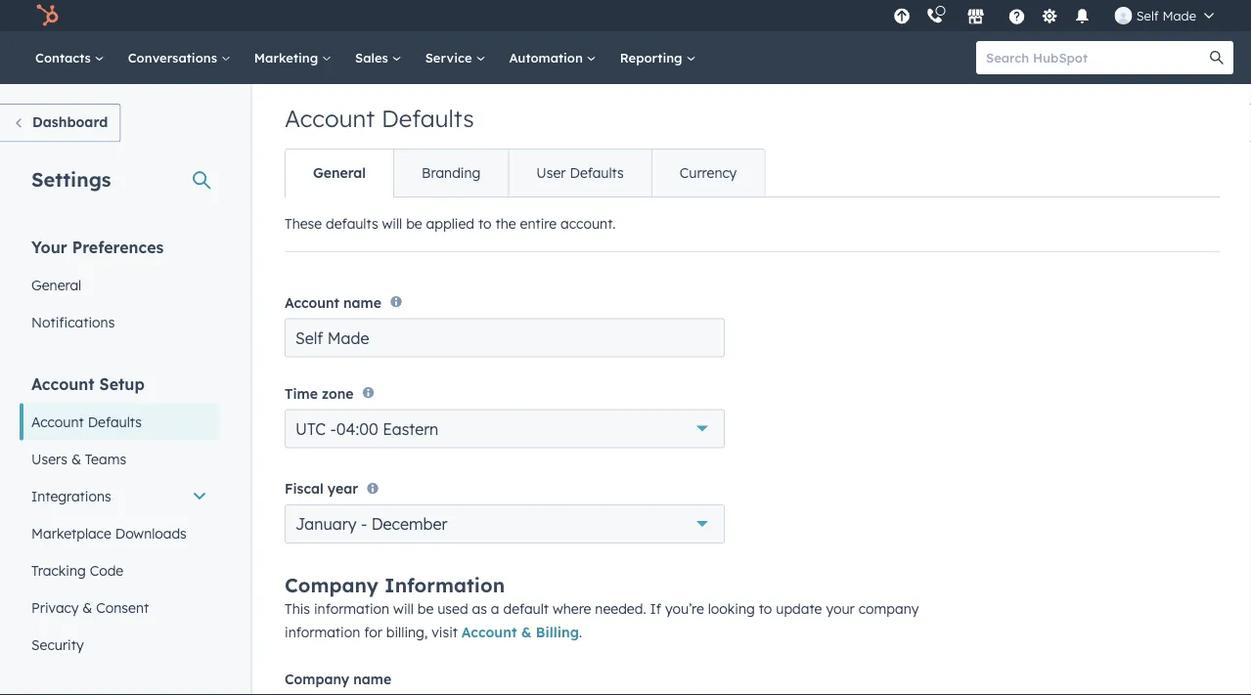 Task type: locate. For each thing, give the bounding box(es) containing it.
navigation containing general
[[285, 149, 766, 198]]

general inside your preferences element
[[31, 276, 81, 294]]

account defaults inside account setup element
[[31, 414, 142, 431]]

self
[[1137, 7, 1160, 23]]

tracking
[[31, 562, 86, 579]]

0 vertical spatial be
[[406, 215, 423, 232]]

will for information
[[394, 601, 414, 618]]

navigation
[[285, 149, 766, 198]]

user
[[537, 164, 566, 182]]

2 vertical spatial &
[[521, 624, 532, 642]]

will up billing,
[[394, 601, 414, 618]]

1 vertical spatial -
[[361, 515, 367, 534]]

january - december
[[296, 515, 448, 534]]

general link
[[286, 150, 394, 197], [20, 267, 219, 304]]

self made menu
[[888, 0, 1228, 31]]

0 vertical spatial will
[[382, 215, 403, 232]]

company up this at the left bottom
[[285, 574, 379, 598]]

2 horizontal spatial defaults
[[570, 164, 624, 182]]

user defaults link
[[508, 150, 652, 197]]

name
[[344, 294, 382, 311], [354, 671, 392, 689]]

settings image
[[1042, 8, 1059, 26]]

1 vertical spatial general link
[[20, 267, 219, 304]]

1 horizontal spatial general
[[313, 164, 366, 182]]

will for defaults
[[382, 215, 403, 232]]

branding
[[422, 164, 481, 182]]

defaults inside account setup element
[[88, 414, 142, 431]]

0 horizontal spatial to
[[479, 215, 492, 232]]

1 horizontal spatial &
[[83, 599, 92, 617]]

0 horizontal spatial general
[[31, 276, 81, 294]]

sales link
[[344, 31, 414, 84]]

&
[[71, 451, 81, 468], [83, 599, 92, 617], [521, 624, 532, 642]]

-
[[330, 420, 336, 439], [361, 515, 367, 534]]

these defaults will be applied to the entire account.
[[285, 215, 616, 232]]

marketing
[[254, 49, 322, 66]]

users & teams link
[[20, 441, 219, 478]]

& down default
[[521, 624, 532, 642]]

account setup
[[31, 374, 145, 394]]

- inside popup button
[[361, 515, 367, 534]]

account & billing link
[[462, 624, 579, 642]]

name down defaults
[[344, 294, 382, 311]]

1 horizontal spatial -
[[361, 515, 367, 534]]

general up defaults
[[313, 164, 366, 182]]

1 vertical spatial defaults
[[570, 164, 624, 182]]

- for december
[[361, 515, 367, 534]]

- inside popup button
[[330, 420, 336, 439]]

account defaults link
[[20, 404, 219, 441]]

will right defaults
[[382, 215, 403, 232]]

company
[[285, 574, 379, 598], [285, 671, 350, 689]]

service link
[[414, 31, 498, 84]]

& right "privacy"
[[83, 599, 92, 617]]

name for account name
[[344, 294, 382, 311]]

currency
[[680, 164, 737, 182]]

0 horizontal spatial account defaults
[[31, 414, 142, 431]]

1 company from the top
[[285, 574, 379, 598]]

2 company from the top
[[285, 671, 350, 689]]

be left applied
[[406, 215, 423, 232]]

contacts
[[35, 49, 95, 66]]

default
[[504, 601, 549, 618]]

0 horizontal spatial -
[[330, 420, 336, 439]]

1 vertical spatial name
[[354, 671, 392, 689]]

defaults up branding
[[382, 104, 474, 133]]

account
[[285, 104, 375, 133], [285, 294, 340, 311], [31, 374, 95, 394], [31, 414, 84, 431], [462, 624, 517, 642]]

2 horizontal spatial &
[[521, 624, 532, 642]]

& for teams
[[71, 451, 81, 468]]

1 vertical spatial will
[[394, 601, 414, 618]]

defaults
[[326, 215, 378, 232]]

0 vertical spatial to
[[479, 215, 492, 232]]

if
[[650, 601, 662, 618]]

account defaults down account setup
[[31, 414, 142, 431]]

utc -04:00 eastern
[[296, 420, 439, 439]]

1 vertical spatial &
[[83, 599, 92, 617]]

will
[[382, 215, 403, 232], [394, 601, 414, 618]]

information up for
[[314, 601, 390, 618]]

marketplaces image
[[968, 9, 985, 26]]

self made
[[1137, 7, 1197, 23]]

& for billing
[[521, 624, 532, 642]]

settings
[[31, 167, 111, 191]]

& right users
[[71, 451, 81, 468]]

account defaults down sales link
[[285, 104, 474, 133]]

notifications link
[[20, 304, 219, 341]]

1 vertical spatial to
[[759, 601, 773, 618]]

1 vertical spatial account defaults
[[31, 414, 142, 431]]

- right utc
[[330, 420, 336, 439]]

general down your
[[31, 276, 81, 294]]

0 vertical spatial general
[[313, 164, 366, 182]]

0 vertical spatial -
[[330, 420, 336, 439]]

0 vertical spatial defaults
[[382, 104, 474, 133]]

code
[[90, 562, 124, 579]]

0 vertical spatial company
[[285, 574, 379, 598]]

needed.
[[595, 601, 647, 618]]

general link up defaults
[[286, 150, 394, 197]]

company information
[[285, 574, 505, 598]]

conversations link
[[116, 31, 243, 84]]

0 vertical spatial name
[[344, 294, 382, 311]]

1 vertical spatial be
[[418, 601, 434, 618]]

be left used
[[418, 601, 434, 618]]

- for 04:00
[[330, 420, 336, 439]]

you're
[[665, 601, 705, 618]]

1 vertical spatial company
[[285, 671, 350, 689]]

0 vertical spatial general link
[[286, 150, 394, 197]]

1 horizontal spatial defaults
[[382, 104, 474, 133]]

the
[[496, 215, 516, 232]]

downloads
[[115, 525, 187, 542]]

2 vertical spatial defaults
[[88, 414, 142, 431]]

name for company name
[[354, 671, 392, 689]]

general link down preferences
[[20, 267, 219, 304]]

utc
[[296, 420, 326, 439]]

year
[[328, 481, 358, 498]]

be
[[406, 215, 423, 232], [418, 601, 434, 618]]

0 horizontal spatial general link
[[20, 267, 219, 304]]

be for applied
[[406, 215, 423, 232]]

1 horizontal spatial to
[[759, 601, 773, 618]]

help image
[[1009, 9, 1026, 26]]

defaults up users & teams link
[[88, 414, 142, 431]]

information down this at the left bottom
[[285, 624, 360, 642]]

to left the update
[[759, 601, 773, 618]]

december
[[372, 515, 448, 534]]

0 horizontal spatial &
[[71, 451, 81, 468]]

notifications
[[31, 314, 115, 331]]

1 horizontal spatial general link
[[286, 150, 394, 197]]

defaults right user at the top left
[[570, 164, 624, 182]]

visit
[[432, 624, 458, 642]]

0 horizontal spatial defaults
[[88, 414, 142, 431]]

users
[[31, 451, 67, 468]]

be inside this information will be used as a default where needed. if you're looking to update your company information for billing, visit
[[418, 601, 434, 618]]

reporting link
[[609, 31, 708, 84]]

fiscal
[[285, 481, 324, 498]]

general for account
[[313, 164, 366, 182]]

company for company information
[[285, 574, 379, 598]]

to left the
[[479, 215, 492, 232]]

0 vertical spatial &
[[71, 451, 81, 468]]

Account name text field
[[285, 318, 725, 358]]

company down this at the left bottom
[[285, 671, 350, 689]]

& for consent
[[83, 599, 92, 617]]

0 vertical spatial account defaults
[[285, 104, 474, 133]]

- right january
[[361, 515, 367, 534]]

will inside this information will be used as a default where needed. if you're looking to update your company information for billing, visit
[[394, 601, 414, 618]]

as
[[472, 601, 487, 618]]

company name
[[285, 671, 392, 689]]

preferences
[[72, 237, 164, 257]]

name down for
[[354, 671, 392, 689]]

1 vertical spatial general
[[31, 276, 81, 294]]

branding link
[[394, 150, 508, 197]]



Task type: describe. For each thing, give the bounding box(es) containing it.
self made button
[[1104, 0, 1226, 31]]

automation
[[509, 49, 587, 66]]

search image
[[1211, 51, 1224, 65]]

search button
[[1201, 41, 1234, 74]]

04:00
[[336, 420, 379, 439]]

tracking code link
[[20, 552, 219, 590]]

marketing link
[[243, 31, 344, 84]]

defaults for user defaults link
[[570, 164, 624, 182]]

1 vertical spatial information
[[285, 624, 360, 642]]

utc -04:00 eastern button
[[285, 410, 725, 449]]

upgrade image
[[894, 8, 911, 26]]

for
[[364, 624, 383, 642]]

account down marketing "link"
[[285, 104, 375, 133]]

dashboard
[[32, 114, 108, 131]]

marketplaces button
[[956, 0, 997, 31]]

general link for defaults
[[286, 150, 394, 197]]

defaults for account defaults link
[[88, 414, 142, 431]]

these
[[285, 215, 322, 232]]

reporting
[[620, 49, 687, 66]]

billing
[[536, 624, 579, 642]]

your preferences
[[31, 237, 164, 257]]

company for company name
[[285, 671, 350, 689]]

account.
[[561, 215, 616, 232]]

billing,
[[386, 624, 428, 642]]

zone
[[322, 385, 354, 402]]

security link
[[20, 627, 219, 664]]

tracking code
[[31, 562, 124, 579]]

update
[[776, 601, 823, 618]]

teams
[[85, 451, 126, 468]]

applied
[[426, 215, 475, 232]]

january - december button
[[285, 505, 725, 544]]

account down "a" on the left of the page
[[462, 624, 517, 642]]

a
[[491, 601, 500, 618]]

privacy
[[31, 599, 79, 617]]

help button
[[1001, 0, 1034, 31]]

settings link
[[1038, 5, 1063, 26]]

privacy & consent
[[31, 599, 149, 617]]

.
[[579, 624, 583, 642]]

service
[[425, 49, 476, 66]]

dashboard link
[[0, 104, 121, 142]]

this
[[285, 601, 310, 618]]

integrations
[[31, 488, 111, 505]]

marketplace downloads link
[[20, 515, 219, 552]]

account setup element
[[20, 373, 219, 664]]

upgrade link
[[890, 5, 915, 26]]

account down these
[[285, 294, 340, 311]]

time
[[285, 385, 318, 402]]

0 vertical spatial information
[[314, 601, 390, 618]]

account up users
[[31, 414, 84, 431]]

your
[[826, 601, 855, 618]]

your
[[31, 237, 67, 257]]

account & billing .
[[462, 624, 583, 642]]

made
[[1163, 7, 1197, 23]]

calling icon button
[[919, 3, 952, 29]]

this information will be used as a default where needed. if you're looking to update your company information for billing, visit
[[285, 601, 919, 642]]

to inside this information will be used as a default where needed. if you're looking to update your company information for billing, visit
[[759, 601, 773, 618]]

hubspot link
[[23, 4, 73, 27]]

entire
[[520, 215, 557, 232]]

Search HubSpot search field
[[977, 41, 1217, 74]]

company
[[859, 601, 919, 618]]

where
[[553, 601, 592, 618]]

security
[[31, 637, 84, 654]]

sales
[[355, 49, 392, 66]]

account left setup
[[31, 374, 95, 394]]

contacts link
[[23, 31, 116, 84]]

calling icon image
[[927, 8, 944, 25]]

used
[[438, 601, 468, 618]]

looking
[[708, 601, 755, 618]]

user defaults
[[537, 164, 624, 182]]

1 horizontal spatial account defaults
[[285, 104, 474, 133]]

eastern
[[383, 420, 439, 439]]

general link for preferences
[[20, 267, 219, 304]]

integrations button
[[20, 478, 219, 515]]

time zone
[[285, 385, 354, 402]]

your preferences element
[[20, 236, 219, 341]]

fiscal year
[[285, 481, 358, 498]]

ruby anderson image
[[1115, 7, 1133, 24]]

marketplace downloads
[[31, 525, 187, 542]]

privacy & consent link
[[20, 590, 219, 627]]

general for your
[[31, 276, 81, 294]]

notifications button
[[1067, 0, 1100, 31]]

notifications image
[[1074, 9, 1092, 26]]

users & teams
[[31, 451, 126, 468]]

account name
[[285, 294, 382, 311]]

consent
[[96, 599, 149, 617]]

information
[[385, 574, 505, 598]]

be for used
[[418, 601, 434, 618]]

currency link
[[652, 150, 765, 197]]

conversations
[[128, 49, 221, 66]]

hubspot image
[[35, 4, 59, 27]]

marketplace
[[31, 525, 111, 542]]

automation link
[[498, 31, 609, 84]]



Task type: vqa. For each thing, say whether or not it's contained in the screenshot.
first THE MM/DD/YYYY TEXT FIELD from left
no



